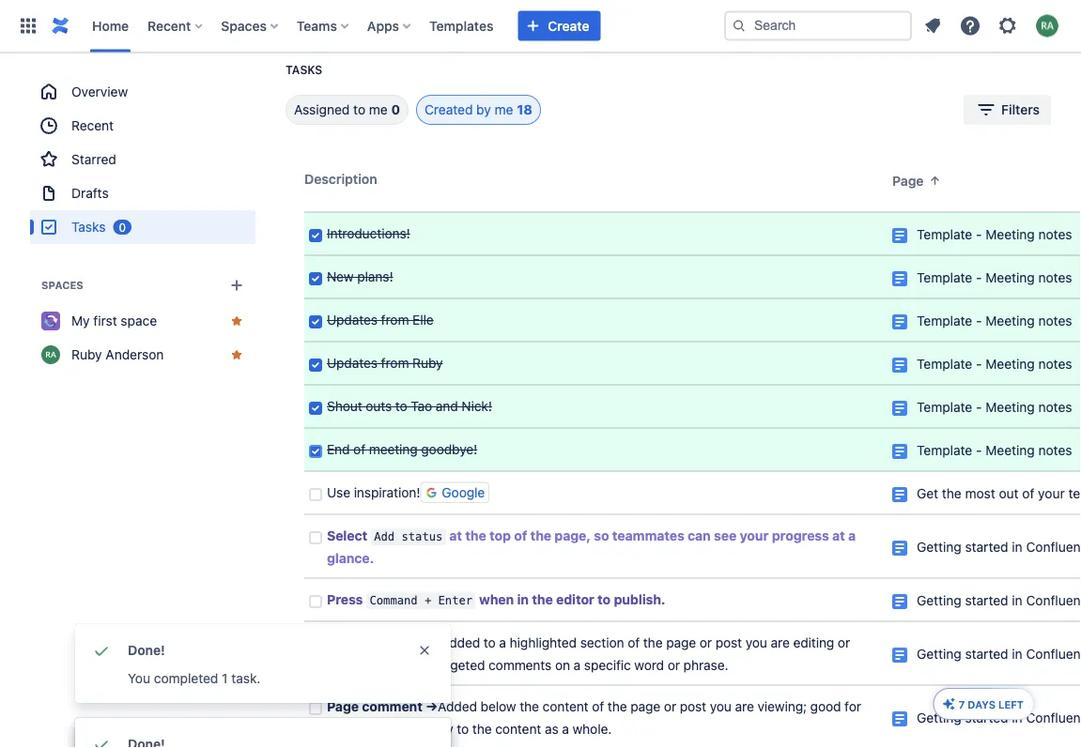 Task type: describe. For each thing, give the bounding box(es) containing it.
success image
[[90, 734, 113, 749]]

whole.
[[573, 722, 612, 737]]

inspiration!
[[354, 485, 420, 501]]

template - meeting notes link for meeting
[[917, 443, 1072, 458]]

highlighted
[[510, 635, 577, 651]]

0 horizontal spatial spaces
[[41, 279, 83, 292]]

getting started in confluenc link for select
[[917, 540, 1081, 555]]

template - meeting notes link for to
[[917, 400, 1072, 415]]

6 page title icon image from the top
[[892, 444, 907, 459]]

template - meeting notes for meeting
[[917, 443, 1072, 458]]

inline comment →
[[327, 635, 441, 651]]

at the top of the page, so teammates can see your progress at a glance.
[[327, 528, 859, 566]]

a right on at the right
[[574, 658, 581, 674]]

7 days left button
[[934, 689, 1033, 720]]

template - meeting notes for ruby
[[917, 356, 1072, 372]]

good inside added below the content of the page or post you are viewing; good for comments that apply to the content as a whole.
[[810, 699, 841, 715]]

overview link
[[30, 75, 256, 109]]

create
[[548, 18, 589, 33]]

Search field
[[724, 11, 912, 41]]

can
[[688, 528, 711, 544]]

3 getting started in confluenc from the top
[[917, 647, 1081, 662]]

create a space image
[[225, 274, 248, 297]]

recent inside 'link'
[[71, 118, 114, 133]]

unstar this space image for my first space
[[229, 314, 244, 329]]

apps button
[[362, 11, 418, 41]]

confluence image
[[49, 15, 71, 37]]

select
[[327, 528, 367, 544]]

11 page title icon image from the top
[[892, 712, 907, 727]]

google
[[442, 485, 485, 501]]

banner containing home
[[0, 0, 1081, 53]]

confluence image
[[49, 15, 71, 37]]

meeting
[[369, 442, 418, 457]]

word
[[634, 658, 664, 674]]

0 inside group
[[119, 221, 126, 234]]

apps
[[367, 18, 399, 33]]

3 getting started in confluenc link from the top
[[917, 647, 1081, 662]]

updates for updates from ruby
[[327, 356, 378, 371]]

the up whole.
[[608, 699, 627, 715]]

days
[[968, 699, 996, 711]]

appswitcher icon image
[[17, 15, 39, 37]]

notes for elle
[[1038, 313, 1072, 329]]

+
[[425, 594, 431, 608]]

ascending sorting icon page image
[[928, 173, 943, 188]]

2 notes from the top
[[1038, 270, 1072, 286]]

0 horizontal spatial ruby
[[71, 347, 102, 363]]

introductions!
[[327, 226, 410, 241]]

starred
[[71, 152, 116, 167]]

the left top
[[465, 528, 486, 544]]

templates
[[429, 18, 494, 33]]

- for elle
[[976, 313, 982, 329]]

or up phrase.
[[700, 635, 712, 651]]

comments inside added to a highlighted section of the page or post you are editing or viewing; good for targeted comments on a specific word or phrase.
[[489, 658, 552, 674]]

3 page title icon image from the top
[[892, 315, 907, 330]]

getting for page comment →
[[917, 711, 962, 726]]

18
[[517, 102, 532, 117]]

home link
[[86, 11, 134, 41]]

to inside added to a highlighted section of the page or post you are editing or viewing; good for targeted comments on a specific word or phrase.
[[484, 635, 496, 651]]

updates from elle
[[327, 312, 434, 328]]

7 days left
[[959, 699, 1024, 711]]

created by me 18
[[425, 102, 532, 117]]

assigned
[[294, 102, 350, 117]]

of inside added below the content of the page or post you are viewing; good for comments that apply to the content as a whole.
[[592, 699, 604, 715]]

2 success image from the top
[[90, 734, 113, 749]]

updates for updates from elle
[[327, 312, 378, 328]]

confluenc for select
[[1026, 540, 1081, 555]]

meeting for to
[[986, 400, 1035, 415]]

create button
[[518, 11, 601, 41]]

progress
[[772, 528, 829, 544]]

confluenc for page comment →
[[1026, 711, 1081, 726]]

press
[[327, 592, 363, 608]]

search image
[[732, 18, 747, 33]]

tea
[[1069, 486, 1081, 502]]

meeting for elle
[[986, 313, 1035, 329]]

get
[[917, 486, 939, 502]]

5 page title icon image from the top
[[892, 401, 907, 416]]

to right assigned on the left top of the page
[[353, 102, 366, 117]]

ruby anderson link
[[30, 338, 256, 372]]

task.
[[231, 671, 261, 687]]

getting started in confluenc link for press
[[917, 593, 1081, 609]]

press command + enter when in the editor to publish.
[[327, 592, 666, 608]]

tab list containing assigned to me
[[263, 95, 541, 125]]

1
[[222, 671, 228, 687]]

use
[[327, 485, 350, 501]]

- for ruby
[[976, 356, 982, 372]]

to right "editor"
[[598, 592, 611, 608]]

you inside added to a highlighted section of the page or post you are editing or viewing; good for targeted comments on a specific word or phrase.
[[746, 635, 767, 651]]

to inside added below the content of the page or post you are viewing; good for comments that apply to the content as a whole.
[[457, 722, 469, 737]]

below
[[481, 699, 516, 715]]

2 page title icon image from the top
[[892, 271, 907, 287]]

started for select
[[965, 540, 1008, 555]]

a inside at the top of the page, so teammates can see your progress at a glance.
[[848, 528, 856, 544]]

drafts
[[71, 186, 109, 201]]

3 confluenc from the top
[[1026, 647, 1081, 662]]

post inside added to a highlighted section of the page or post you are editing or viewing; good for targeted comments on a specific word or phrase.
[[716, 635, 742, 651]]

the inside added to a highlighted section of the page or post you are editing or viewing; good for targeted comments on a specific word or phrase.
[[643, 635, 663, 651]]

2 meeting from the top
[[986, 270, 1035, 286]]

for inside added to a highlighted section of the page or post you are editing or viewing; good for targeted comments on a specific word or phrase.
[[414, 658, 431, 674]]

2 - from the top
[[976, 270, 982, 286]]

started for page comment →
[[965, 711, 1008, 726]]

teammates
[[612, 528, 685, 544]]

2 template - meeting notes from the top
[[917, 270, 1072, 286]]

meeting for ruby
[[986, 356, 1035, 372]]

completed
[[154, 671, 218, 687]]

when
[[479, 592, 514, 608]]

template for to
[[917, 400, 973, 415]]

page comment →
[[327, 699, 438, 715]]

of right the out
[[1022, 486, 1035, 502]]

added below the content of the page or post you are viewing; good for comments that apply to the content as a whole.
[[327, 699, 865, 737]]

done!
[[128, 643, 165, 658]]

your profile and preferences image
[[1036, 15, 1059, 37]]

select add status
[[327, 528, 443, 544]]

1 page title icon image from the top
[[892, 228, 907, 243]]

3 getting from the top
[[917, 647, 962, 662]]

- for to
[[976, 400, 982, 415]]

page for page comment →
[[327, 699, 359, 715]]

by
[[476, 102, 491, 117]]

1 template from the top
[[917, 227, 973, 242]]

phrase.
[[684, 658, 728, 674]]

use inspiration!
[[327, 485, 420, 501]]

notes for to
[[1038, 400, 1072, 415]]

shout
[[327, 399, 362, 414]]

→ for inline comment →
[[429, 635, 441, 651]]

editor
[[556, 592, 594, 608]]

section
[[580, 635, 624, 651]]

get the most out of your tea link
[[917, 486, 1081, 502]]

home
[[92, 18, 129, 33]]

3 started from the top
[[965, 647, 1008, 662]]

a inside added below the content of the page or post you are viewing; good for comments that apply to the content as a whole.
[[562, 722, 569, 737]]

the right below
[[520, 699, 539, 715]]

overview
[[71, 84, 128, 100]]

for inside added below the content of the page or post you are viewing; good for comments that apply to the content as a whole.
[[845, 699, 861, 715]]

are inside added below the content of the page or post you are viewing; good for comments that apply to the content as a whole.
[[735, 699, 754, 715]]

new plans!
[[327, 269, 393, 285]]

ruby anderson
[[71, 347, 164, 363]]

1 horizontal spatial your
[[1038, 486, 1065, 502]]

2 template - meeting notes link from the top
[[917, 270, 1072, 286]]

filters button
[[964, 95, 1051, 125]]

settings icon image
[[997, 15, 1019, 37]]

updates from ruby
[[327, 356, 443, 371]]

that
[[393, 722, 417, 737]]

out
[[999, 486, 1019, 502]]

template for meeting
[[917, 443, 973, 458]]

inline
[[327, 635, 362, 651]]

2 template from the top
[[917, 270, 973, 286]]

elle
[[413, 312, 434, 328]]

specific
[[584, 658, 631, 674]]

comments inside added below the content of the page or post you are viewing; good for comments that apply to the content as a whole.
[[327, 722, 390, 737]]

comment for that
[[362, 699, 423, 715]]

7
[[959, 699, 965, 711]]

description
[[304, 171, 377, 187]]

filters
[[1001, 102, 1040, 117]]

of right end
[[353, 442, 365, 457]]

enter
[[438, 594, 473, 608]]

new
[[327, 269, 354, 285]]

1 template - meeting notes from the top
[[917, 227, 1072, 242]]

recent button
[[142, 11, 210, 41]]

added for inline comment →
[[441, 635, 480, 651]]



Task type: vqa. For each thing, say whether or not it's contained in the screenshot.
the right Introduce
no



Task type: locate. For each thing, give the bounding box(es) containing it.
1 unstar this space image from the top
[[229, 314, 244, 329]]

0 vertical spatial 0
[[391, 102, 400, 117]]

0 horizontal spatial your
[[740, 528, 769, 544]]

1 vertical spatial post
[[680, 699, 706, 715]]

0 left created
[[391, 102, 400, 117]]

you
[[746, 635, 767, 651], [710, 699, 732, 715]]

0 vertical spatial updates
[[327, 312, 378, 328]]

or down word
[[664, 699, 676, 715]]

1 horizontal spatial me
[[495, 102, 513, 117]]

get the most out of your tea
[[917, 486, 1081, 502]]

0 vertical spatial from
[[381, 312, 409, 328]]

1 meeting from the top
[[986, 227, 1035, 242]]

good
[[380, 658, 410, 674], [810, 699, 841, 715]]

notes for ruby
[[1038, 356, 1072, 372]]

in for select
[[1012, 540, 1023, 555]]

page inside added below the content of the page or post you are viewing; good for comments that apply to the content as a whole.
[[631, 699, 661, 715]]

tasks up assigned on the left top of the page
[[286, 63, 322, 77]]

4 getting started in confluenc from the top
[[917, 711, 1081, 726]]

to left tao at the left bottom
[[395, 399, 407, 414]]

notification icon image
[[922, 15, 944, 37]]

0 vertical spatial added
[[441, 635, 480, 651]]

group
[[30, 75, 256, 244]]

and
[[436, 399, 458, 414]]

template - meeting notes link
[[917, 227, 1072, 242], [917, 270, 1072, 286], [917, 313, 1072, 329], [917, 356, 1072, 372], [917, 400, 1072, 415], [917, 443, 1072, 458]]

0 horizontal spatial content
[[495, 722, 541, 737]]

at right progress
[[832, 528, 845, 544]]

from for elle
[[381, 312, 409, 328]]

getting started in confluenc for page comment →
[[917, 711, 1081, 726]]

comments down the highlighted
[[489, 658, 552, 674]]

0 horizontal spatial tasks
[[71, 219, 106, 235]]

2 me from the left
[[495, 102, 513, 117]]

global element
[[11, 0, 720, 52]]

outs
[[366, 399, 392, 414]]

1 horizontal spatial ruby
[[413, 356, 443, 371]]

- for meeting
[[976, 443, 982, 458]]

page,
[[555, 528, 591, 544]]

spaces button
[[215, 11, 285, 41]]

or
[[700, 635, 712, 651], [838, 635, 850, 651], [668, 658, 680, 674], [664, 699, 676, 715]]

0 horizontal spatial page
[[327, 699, 359, 715]]

google button
[[420, 482, 490, 503]]

1 vertical spatial added
[[438, 699, 477, 715]]

0 vertical spatial spaces
[[221, 18, 267, 33]]

1 horizontal spatial tasks
[[286, 63, 322, 77]]

of right top
[[514, 528, 527, 544]]

2 from from the top
[[381, 356, 409, 371]]

4 page title icon image from the top
[[892, 358, 907, 373]]

2 updates from the top
[[327, 356, 378, 371]]

template for elle
[[917, 313, 973, 329]]

post down phrase.
[[680, 699, 706, 715]]

4 meeting from the top
[[986, 356, 1035, 372]]

→ for page comment →
[[426, 699, 438, 715]]

1 vertical spatial comments
[[327, 722, 390, 737]]

of up whole.
[[592, 699, 604, 715]]

help icon image
[[959, 15, 982, 37]]

end
[[327, 442, 350, 457]]

1 confluenc from the top
[[1026, 540, 1081, 555]]

1 horizontal spatial page
[[666, 635, 696, 651]]

1 horizontal spatial 0
[[391, 102, 400, 117]]

0 vertical spatial comments
[[489, 658, 552, 674]]

first
[[93, 313, 117, 329]]

good down inline comment →
[[380, 658, 410, 674]]

spaces up my
[[41, 279, 83, 292]]

good down editing
[[810, 699, 841, 715]]

3 template - meeting notes from the top
[[917, 313, 1072, 329]]

recent inside dropdown button
[[148, 18, 191, 33]]

added up apply
[[438, 699, 477, 715]]

1 vertical spatial unstar this space image
[[229, 348, 244, 363]]

0 horizontal spatial good
[[380, 658, 410, 674]]

1 vertical spatial success image
[[90, 734, 113, 749]]

1 vertical spatial 0
[[119, 221, 126, 234]]

1 vertical spatial your
[[740, 528, 769, 544]]

1 started from the top
[[965, 540, 1008, 555]]

content up 'as'
[[543, 699, 589, 715]]

1 horizontal spatial viewing;
[[758, 699, 807, 715]]

4 getting started in confluenc link from the top
[[917, 711, 1081, 726]]

2 started from the top
[[965, 593, 1008, 609]]

template - meeting notes for to
[[917, 400, 1072, 415]]

5 template from the top
[[917, 400, 973, 415]]

comments
[[489, 658, 552, 674], [327, 722, 390, 737]]

to up targeted
[[484, 635, 496, 651]]

4 confluenc from the top
[[1026, 711, 1081, 726]]

viewing; down inline
[[327, 658, 376, 674]]

anderson
[[106, 347, 164, 363]]

0 down drafts link
[[119, 221, 126, 234]]

the up word
[[643, 635, 663, 651]]

my first space
[[71, 313, 157, 329]]

content
[[543, 699, 589, 715], [495, 722, 541, 737]]

added for page comment →
[[438, 699, 477, 715]]

template - meeting notes link for elle
[[917, 313, 1072, 329]]

a right progress
[[848, 528, 856, 544]]

1 vertical spatial updates
[[327, 356, 378, 371]]

1 horizontal spatial for
[[845, 699, 861, 715]]

tasks inside group
[[71, 219, 106, 235]]

6 template - meeting notes from the top
[[917, 443, 1072, 458]]

page title icon image
[[892, 228, 907, 243], [892, 271, 907, 287], [892, 315, 907, 330], [892, 358, 907, 373], [892, 401, 907, 416], [892, 444, 907, 459], [892, 488, 907, 503], [892, 541, 907, 556], [892, 595, 907, 610], [892, 648, 907, 663], [892, 712, 907, 727]]

viewing; inside added below the content of the page or post you are viewing; good for comments that apply to the content as a whole.
[[758, 699, 807, 715]]

me right "by"
[[495, 102, 513, 117]]

getting
[[917, 540, 962, 555], [917, 593, 962, 609], [917, 647, 962, 662], [917, 711, 962, 726]]

or right editing
[[838, 635, 850, 651]]

the down below
[[472, 722, 492, 737]]

publish.
[[614, 592, 666, 608]]

confluenc for press
[[1026, 593, 1081, 609]]

0 vertical spatial recent
[[148, 18, 191, 33]]

added
[[441, 635, 480, 651], [438, 699, 477, 715]]

you completed 1 task.
[[128, 671, 261, 687]]

recent link
[[30, 109, 256, 143]]

most
[[965, 486, 995, 502]]

spaces inside popup button
[[221, 18, 267, 33]]

1 vertical spatial comment
[[362, 699, 423, 715]]

or inside added below the content of the page or post you are viewing; good for comments that apply to the content as a whole.
[[664, 699, 676, 715]]

added inside added below the content of the page or post you are viewing; good for comments that apply to the content as a whole.
[[438, 699, 477, 715]]

me
[[369, 102, 388, 117], [495, 102, 513, 117]]

editing
[[793, 635, 834, 651]]

0 horizontal spatial viewing;
[[327, 658, 376, 674]]

tasks
[[286, 63, 322, 77], [71, 219, 106, 235]]

comment for good
[[365, 635, 426, 651]]

banner
[[0, 0, 1081, 53]]

1 horizontal spatial recent
[[148, 18, 191, 33]]

0 vertical spatial unstar this space image
[[229, 314, 244, 329]]

1 getting from the top
[[917, 540, 962, 555]]

1 horizontal spatial page
[[892, 173, 924, 189]]

0 vertical spatial you
[[746, 635, 767, 651]]

top
[[490, 528, 511, 544]]

2 getting started in confluenc link from the top
[[917, 593, 1081, 609]]

recent
[[148, 18, 191, 33], [71, 118, 114, 133]]

template - meeting notes
[[917, 227, 1072, 242], [917, 270, 1072, 286], [917, 313, 1072, 329], [917, 356, 1072, 372], [917, 400, 1072, 415], [917, 443, 1072, 458]]

success image
[[90, 640, 113, 662], [90, 734, 113, 749]]

content down below
[[495, 722, 541, 737]]

1 horizontal spatial spaces
[[221, 18, 267, 33]]

shout outs to tao and nick!
[[327, 399, 492, 414]]

created
[[425, 102, 473, 117]]

1 updates from the top
[[327, 312, 378, 328]]

7 page title icon image from the top
[[892, 488, 907, 503]]

0 vertical spatial your
[[1038, 486, 1065, 502]]

started
[[965, 540, 1008, 555], [965, 593, 1008, 609], [965, 647, 1008, 662], [965, 711, 1008, 726]]

updates down new plans!
[[327, 312, 378, 328]]

or right word
[[668, 658, 680, 674]]

5 notes from the top
[[1038, 400, 1072, 415]]

4 template - meeting notes link from the top
[[917, 356, 1072, 372]]

1 vertical spatial good
[[810, 699, 841, 715]]

meeting for meeting
[[986, 443, 1035, 458]]

1 horizontal spatial good
[[810, 699, 841, 715]]

updates up shout
[[327, 356, 378, 371]]

1 from from the top
[[381, 312, 409, 328]]

unstar this space image
[[229, 314, 244, 329], [229, 348, 244, 363]]

2 getting from the top
[[917, 593, 962, 609]]

0 vertical spatial tasks
[[286, 63, 322, 77]]

2 unstar this space image from the top
[[229, 348, 244, 363]]

3 notes from the top
[[1038, 313, 1072, 329]]

me for by
[[495, 102, 513, 117]]

0 vertical spatial for
[[414, 658, 431, 674]]

me for to
[[369, 102, 388, 117]]

glance.
[[327, 551, 374, 566]]

of inside at the top of the page, so teammates can see your progress at a glance.
[[514, 528, 527, 544]]

0 vertical spatial comment
[[365, 635, 426, 651]]

unstar this space image for ruby anderson
[[229, 348, 244, 363]]

5 - from the top
[[976, 400, 982, 415]]

post up phrase.
[[716, 635, 742, 651]]

0 vertical spatial page
[[892, 173, 924, 189]]

6 - from the top
[[976, 443, 982, 458]]

1 horizontal spatial are
[[771, 635, 790, 651]]

in for page comment →
[[1012, 711, 1023, 726]]

tasks down drafts
[[71, 219, 106, 235]]

me right assigned on the left top of the page
[[369, 102, 388, 117]]

0 vertical spatial viewing;
[[327, 658, 376, 674]]

the left "editor"
[[532, 592, 553, 608]]

unstar this space image inside my first space link
[[229, 314, 244, 329]]

viewing;
[[327, 658, 376, 674], [758, 699, 807, 715]]

0 horizontal spatial for
[[414, 658, 431, 674]]

3 template from the top
[[917, 313, 973, 329]]

6 template - meeting notes link from the top
[[917, 443, 1072, 458]]

your right see
[[740, 528, 769, 544]]

10 page title icon image from the top
[[892, 648, 907, 663]]

status
[[402, 530, 443, 544]]

1 horizontal spatial post
[[716, 635, 742, 651]]

notes
[[1038, 227, 1072, 242], [1038, 270, 1072, 286], [1038, 313, 1072, 329], [1038, 356, 1072, 372], [1038, 400, 1072, 415], [1038, 443, 1072, 458]]

viewing; inside added to a highlighted section of the page or post you are editing or viewing; good for targeted comments on a specific word or phrase.
[[327, 658, 376, 674]]

teams button
[[291, 11, 356, 41]]

to right apply
[[457, 722, 469, 737]]

0 horizontal spatial 0
[[119, 221, 126, 234]]

4 template from the top
[[917, 356, 973, 372]]

of up word
[[628, 635, 640, 651]]

1 vertical spatial you
[[710, 699, 732, 715]]

template - meeting notes for elle
[[917, 313, 1072, 329]]

tab list
[[263, 95, 541, 125]]

at right status
[[449, 528, 462, 544]]

1 vertical spatial spaces
[[41, 279, 83, 292]]

8 page title icon image from the top
[[892, 541, 907, 556]]

1 - from the top
[[976, 227, 982, 242]]

see
[[714, 528, 737, 544]]

1 horizontal spatial you
[[746, 635, 767, 651]]

1 horizontal spatial comments
[[489, 658, 552, 674]]

drafts link
[[30, 177, 256, 210]]

getting started in confluenc link for page comment →
[[917, 711, 1081, 726]]

1 vertical spatial from
[[381, 356, 409, 371]]

you inside added below the content of the page or post you are viewing; good for comments that apply to the content as a whole.
[[710, 699, 732, 715]]

0 vertical spatial success image
[[90, 640, 113, 662]]

page down inline
[[327, 699, 359, 715]]

a left the highlighted
[[499, 635, 506, 651]]

0 horizontal spatial comments
[[327, 722, 390, 737]]

good inside added to a highlighted section of the page or post you are editing or viewing; good for targeted comments on a specific word or phrase.
[[380, 658, 410, 674]]

the
[[942, 486, 962, 502], [465, 528, 486, 544], [530, 528, 551, 544], [532, 592, 553, 608], [643, 635, 663, 651], [520, 699, 539, 715], [608, 699, 627, 715], [472, 722, 492, 737]]

at
[[449, 528, 462, 544], [832, 528, 845, 544]]

you left editing
[[746, 635, 767, 651]]

→ up apply
[[426, 699, 438, 715]]

ruby down my
[[71, 347, 102, 363]]

from left 'elle' on the top left of page
[[381, 312, 409, 328]]

2 getting started in confluenc from the top
[[917, 593, 1081, 609]]

page for page
[[892, 173, 924, 189]]

getting started in confluenc
[[917, 540, 1081, 555], [917, 593, 1081, 609], [917, 647, 1081, 662], [917, 711, 1081, 726]]

post inside added below the content of the page or post you are viewing; good for comments that apply to the content as a whole.
[[680, 699, 706, 715]]

3 meeting from the top
[[986, 313, 1035, 329]]

1 vertical spatial for
[[845, 699, 861, 715]]

from for ruby
[[381, 356, 409, 371]]

templates link
[[424, 11, 499, 41]]

from
[[381, 312, 409, 328], [381, 356, 409, 371]]

0 vertical spatial good
[[380, 658, 410, 674]]

group containing overview
[[30, 75, 256, 244]]

viewing; down editing
[[758, 699, 807, 715]]

0 vertical spatial page
[[666, 635, 696, 651]]

5 template - meeting notes from the top
[[917, 400, 1072, 415]]

1 vertical spatial →
[[426, 699, 438, 715]]

the right get
[[942, 486, 962, 502]]

0 vertical spatial are
[[771, 635, 790, 651]]

1 vertical spatial page
[[327, 699, 359, 715]]

added to a highlighted section of the page or post you are editing or viewing; good for targeted comments on a specific word or phrase.
[[327, 635, 854, 674]]

updates
[[327, 312, 378, 328], [327, 356, 378, 371]]

1 notes from the top
[[1038, 227, 1072, 242]]

in for press
[[1012, 593, 1023, 609]]

the left page,
[[530, 528, 551, 544]]

0 horizontal spatial you
[[710, 699, 732, 715]]

ruby down 'elle' on the top left of page
[[413, 356, 443, 371]]

0 horizontal spatial recent
[[71, 118, 114, 133]]

5 meeting from the top
[[986, 400, 1035, 415]]

page left ascending sorting icon page
[[892, 173, 924, 189]]

recent up starred
[[71, 118, 114, 133]]

nick!
[[462, 399, 492, 414]]

added up targeted
[[441, 635, 480, 651]]

9 page title icon image from the top
[[892, 595, 907, 610]]

starred link
[[30, 143, 256, 177]]

4 template - meeting notes from the top
[[917, 356, 1072, 372]]

6 notes from the top
[[1038, 443, 1072, 458]]

6 template from the top
[[917, 443, 973, 458]]

so
[[594, 528, 609, 544]]

1 getting started in confluenc link from the top
[[917, 540, 1081, 555]]

getting started in confluenc for press
[[917, 593, 1081, 609]]

0 horizontal spatial are
[[735, 699, 754, 715]]

template - meeting notes link for ruby
[[917, 356, 1072, 372]]

teams
[[297, 18, 337, 33]]

dismiss image
[[417, 643, 432, 658]]

6 meeting from the top
[[986, 443, 1035, 458]]

your left the "tea"
[[1038, 486, 1065, 502]]

1 vertical spatial tasks
[[71, 219, 106, 235]]

page down word
[[631, 699, 661, 715]]

you
[[128, 671, 150, 687]]

template for ruby
[[917, 356, 973, 372]]

of inside added to a highlighted section of the page or post you are editing or viewing; good for targeted comments on a specific word or phrase.
[[628, 635, 640, 651]]

apply
[[421, 722, 453, 737]]

recent right home
[[148, 18, 191, 33]]

0
[[391, 102, 400, 117], [119, 221, 126, 234]]

goodbye!
[[421, 442, 477, 457]]

you down phrase.
[[710, 699, 732, 715]]

3 template - meeting notes link from the top
[[917, 313, 1072, 329]]

1 vertical spatial page
[[631, 699, 661, 715]]

in
[[1012, 540, 1023, 555], [517, 592, 529, 608], [1012, 593, 1023, 609], [1012, 647, 1023, 662], [1012, 711, 1023, 726]]

left
[[998, 699, 1024, 711]]

comments down the page comment →
[[327, 722, 390, 737]]

unstar this space image inside ruby anderson link
[[229, 348, 244, 363]]

getting for press
[[917, 593, 962, 609]]

targeted
[[434, 658, 485, 674]]

spaces
[[221, 18, 267, 33], [41, 279, 83, 292]]

notes for meeting
[[1038, 443, 1072, 458]]

4 started from the top
[[965, 711, 1008, 726]]

getting for select
[[917, 540, 962, 555]]

spaces right recent dropdown button
[[221, 18, 267, 33]]

space
[[121, 313, 157, 329]]

1 horizontal spatial content
[[543, 699, 589, 715]]

page up phrase.
[[666, 635, 696, 651]]

tao
[[411, 399, 432, 414]]

0 horizontal spatial page
[[631, 699, 661, 715]]

1 at from the left
[[449, 528, 462, 544]]

4 getting from the top
[[917, 711, 962, 726]]

template
[[917, 227, 973, 242], [917, 270, 973, 286], [917, 313, 973, 329], [917, 356, 973, 372], [917, 400, 973, 415], [917, 443, 973, 458]]

1 success image from the top
[[90, 640, 113, 662]]

4 - from the top
[[976, 356, 982, 372]]

your
[[1038, 486, 1065, 502], [740, 528, 769, 544]]

0 horizontal spatial post
[[680, 699, 706, 715]]

getting started in confluenc link
[[917, 540, 1081, 555], [917, 593, 1081, 609], [917, 647, 1081, 662], [917, 711, 1081, 726]]

2 confluenc from the top
[[1026, 593, 1081, 609]]

→
[[429, 635, 441, 651], [426, 699, 438, 715]]

2 at from the left
[[832, 528, 845, 544]]

started for press
[[965, 593, 1008, 609]]

added inside added to a highlighted section of the page or post you are editing or viewing; good for targeted comments on a specific word or phrase.
[[441, 635, 480, 651]]

1 template - meeting notes link from the top
[[917, 227, 1072, 242]]

a right 'as'
[[562, 722, 569, 737]]

as
[[545, 722, 559, 737]]

0 vertical spatial →
[[429, 635, 441, 651]]

premium icon image
[[942, 697, 957, 712]]

ruby
[[71, 347, 102, 363], [413, 356, 443, 371]]

getting started in confluenc for select
[[917, 540, 1081, 555]]

0 vertical spatial content
[[543, 699, 589, 715]]

my
[[71, 313, 90, 329]]

0 horizontal spatial me
[[369, 102, 388, 117]]

are
[[771, 635, 790, 651], [735, 699, 754, 715]]

→ up targeted
[[429, 635, 441, 651]]

page inside added to a highlighted section of the page or post you are editing or viewing; good for targeted comments on a specific word or phrase.
[[666, 635, 696, 651]]

4 notes from the top
[[1038, 356, 1072, 372]]

1 vertical spatial viewing;
[[758, 699, 807, 715]]

0 horizontal spatial at
[[449, 528, 462, 544]]

1 vertical spatial are
[[735, 699, 754, 715]]

a
[[848, 528, 856, 544], [499, 635, 506, 651], [574, 658, 581, 674], [562, 722, 569, 737]]

3 - from the top
[[976, 313, 982, 329]]

command
[[370, 594, 418, 608]]

your inside at the top of the page, so teammates can see your progress at a glance.
[[740, 528, 769, 544]]

comment up that
[[362, 699, 423, 715]]

comment down command
[[365, 635, 426, 651]]

1 horizontal spatial at
[[832, 528, 845, 544]]

from up shout outs to tao and nick!
[[381, 356, 409, 371]]

1 vertical spatial content
[[495, 722, 541, 737]]

0 vertical spatial post
[[716, 635, 742, 651]]

1 vertical spatial recent
[[71, 118, 114, 133]]

1 me from the left
[[369, 102, 388, 117]]

are inside added to a highlighted section of the page or post you are editing or viewing; good for targeted comments on a specific word or phrase.
[[771, 635, 790, 651]]

5 template - meeting notes link from the top
[[917, 400, 1072, 415]]

1 getting started in confluenc from the top
[[917, 540, 1081, 555]]



